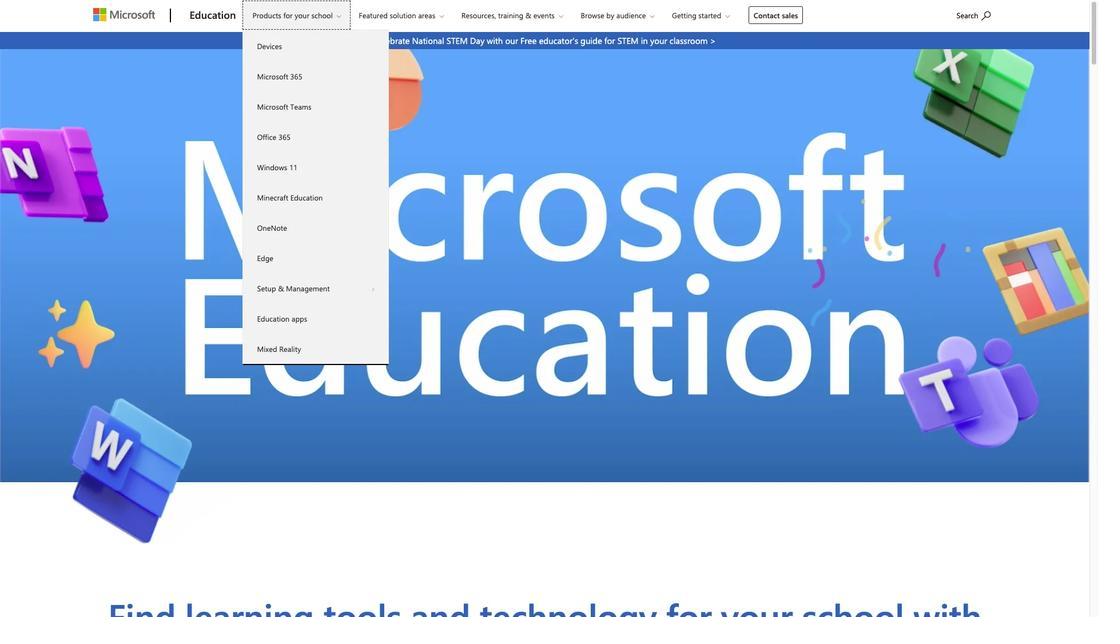 Task type: vqa. For each thing, say whether or not it's contained in the screenshot.
Back to top
no



Task type: locate. For each thing, give the bounding box(es) containing it.
365 inside microsoft 365 link
[[290, 72, 302, 81]]

search
[[957, 10, 979, 20]]

0 horizontal spatial your
[[295, 10, 310, 20]]

stem left in at the top right of the page
[[618, 35, 639, 46]]

0 vertical spatial education
[[190, 8, 236, 22]]

0 vertical spatial microsoft
[[257, 72, 288, 81]]

onenote link
[[243, 213, 389, 243]]

for right products
[[283, 10, 293, 20]]

resources, training & events
[[462, 10, 555, 20]]

celebrate national stem day with our free educator's guide for stem in your classroom > link
[[0, 32, 1090, 49]]

windows 11 link
[[243, 152, 389, 183]]

products for your school
[[253, 10, 333, 20]]

1 horizontal spatial for
[[605, 35, 615, 46]]

resources,
[[462, 10, 496, 20]]

microsoft left the teams
[[257, 102, 288, 112]]

by
[[607, 10, 615, 20]]

>
[[710, 35, 716, 46]]

2 vertical spatial education
[[257, 314, 290, 324]]

featured solution areas button
[[349, 1, 453, 30]]

your right in at the top right of the page
[[651, 35, 668, 46]]

1 stem from the left
[[447, 35, 468, 46]]

education up onenote link
[[290, 193, 323, 203]]

1 vertical spatial for
[[605, 35, 615, 46]]

1 horizontal spatial education
[[257, 314, 290, 324]]

2 horizontal spatial education
[[290, 193, 323, 203]]

your left school
[[295, 10, 310, 20]]

365 inside office 365 link
[[279, 132, 291, 142]]

featured
[[359, 10, 388, 20]]

windows 11
[[257, 162, 297, 172]]

browse by audience
[[581, 10, 646, 20]]

365 up the teams
[[290, 72, 302, 81]]

office 365 link
[[243, 122, 389, 152]]

for right guide
[[605, 35, 615, 46]]

celebrate national stem day with our free educator's guide for stem in your classroom >
[[374, 35, 716, 46]]

1 vertical spatial microsoft
[[257, 102, 288, 112]]

minecraft
[[257, 193, 288, 203]]

for inside dropdown button
[[283, 10, 293, 20]]

audience
[[617, 10, 646, 20]]

11
[[289, 162, 297, 172]]

school
[[312, 10, 333, 20]]

0 vertical spatial your
[[295, 10, 310, 20]]

1 vertical spatial &
[[278, 284, 284, 294]]

microsoft image
[[93, 8, 155, 21]]

windows
[[257, 162, 287, 172]]

365 for microsoft 365
[[290, 72, 302, 81]]

devices
[[257, 41, 282, 51]]

2 microsoft from the top
[[257, 102, 288, 112]]

microsoft 365 link
[[243, 61, 389, 92]]

& right setup at the top
[[278, 284, 284, 294]]

education left products
[[190, 8, 236, 22]]

with
[[487, 35, 503, 46]]

&
[[526, 10, 532, 20], [278, 284, 284, 294]]

microsoft down devices
[[257, 72, 288, 81]]

for
[[283, 10, 293, 20], [605, 35, 615, 46]]

education left apps
[[257, 314, 290, 324]]

mixed
[[257, 344, 277, 354]]

browse
[[581, 10, 605, 20]]

& left events
[[526, 10, 532, 20]]

microsoft
[[257, 72, 288, 81], [257, 102, 288, 112]]

1 horizontal spatial your
[[651, 35, 668, 46]]

setup & management button
[[243, 274, 389, 304]]

areas
[[418, 10, 436, 20]]

1 vertical spatial 365
[[279, 132, 291, 142]]

sales
[[782, 10, 798, 20]]

national
[[412, 35, 444, 46]]

started
[[699, 10, 722, 20]]

educator's
[[539, 35, 578, 46]]

0 horizontal spatial for
[[283, 10, 293, 20]]

management
[[286, 284, 330, 294]]

microsoft for microsoft teams
[[257, 102, 288, 112]]

office
[[257, 132, 277, 142]]

training
[[498, 10, 524, 20]]

contact sales link
[[749, 6, 804, 24]]

getting started
[[672, 10, 722, 20]]

0 horizontal spatial education
[[190, 8, 236, 22]]

featured solution areas
[[359, 10, 436, 20]]

1 microsoft from the top
[[257, 72, 288, 81]]

microsoft teams link
[[243, 92, 389, 122]]

1 horizontal spatial stem
[[618, 35, 639, 46]]

guide
[[581, 35, 602, 46]]

365
[[290, 72, 302, 81], [279, 132, 291, 142]]

mixed reality link
[[243, 334, 389, 364]]

0 vertical spatial 365
[[290, 72, 302, 81]]

Search search field
[[951, 2, 1003, 27]]

your
[[295, 10, 310, 20], [651, 35, 668, 46]]

0 horizontal spatial stem
[[447, 35, 468, 46]]

apps
[[292, 314, 307, 324]]

education
[[190, 8, 236, 22], [290, 193, 323, 203], [257, 314, 290, 324]]

0 vertical spatial for
[[283, 10, 293, 20]]

our
[[505, 35, 518, 46]]

365 right office
[[279, 132, 291, 142]]

0 horizontal spatial &
[[278, 284, 284, 294]]

stem left day
[[447, 35, 468, 46]]

stem
[[447, 35, 468, 46], [618, 35, 639, 46]]

classroom
[[670, 35, 708, 46]]

1 vertical spatial your
[[651, 35, 668, 46]]

0 vertical spatial &
[[526, 10, 532, 20]]



Task type: describe. For each thing, give the bounding box(es) containing it.
search button
[[952, 2, 996, 27]]

1 vertical spatial education
[[290, 193, 323, 203]]

in
[[641, 35, 648, 46]]

reality
[[279, 344, 301, 354]]

your inside dropdown button
[[295, 10, 310, 20]]

onenote
[[257, 223, 287, 233]]

education apps
[[257, 314, 307, 324]]

edge link
[[243, 243, 389, 274]]

office 365
[[257, 132, 291, 142]]

education for education apps
[[257, 314, 290, 324]]

setup
[[257, 284, 276, 294]]

microsoft for microsoft 365
[[257, 72, 288, 81]]

teams
[[290, 102, 312, 112]]

contact sales
[[754, 10, 798, 20]]

resources, training & events button
[[452, 1, 573, 30]]

setup & management
[[257, 284, 330, 294]]

microsoft teams
[[257, 102, 312, 112]]

contact
[[754, 10, 780, 20]]

events
[[534, 10, 555, 20]]

getting
[[672, 10, 697, 20]]

edge
[[257, 253, 274, 263]]

solution
[[390, 10, 416, 20]]

products
[[253, 10, 281, 20]]

2 stem from the left
[[618, 35, 639, 46]]

education apps link
[[243, 304, 389, 334]]

devices link
[[243, 31, 389, 61]]

microsoft 365
[[257, 72, 302, 81]]

minecraft education
[[257, 193, 323, 203]]

products for your school button
[[243, 1, 351, 30]]

browse by audience button
[[571, 1, 664, 30]]

celebrate
[[374, 35, 410, 46]]

getting started button
[[663, 1, 739, 30]]

mixed reality
[[257, 344, 301, 354]]

day
[[470, 35, 485, 46]]

education link
[[184, 1, 242, 31]]

minecraft education link
[[243, 183, 389, 213]]

free
[[521, 35, 537, 46]]

365 for office 365
[[279, 132, 291, 142]]

education for education
[[190, 8, 236, 22]]

1 horizontal spatial &
[[526, 10, 532, 20]]



